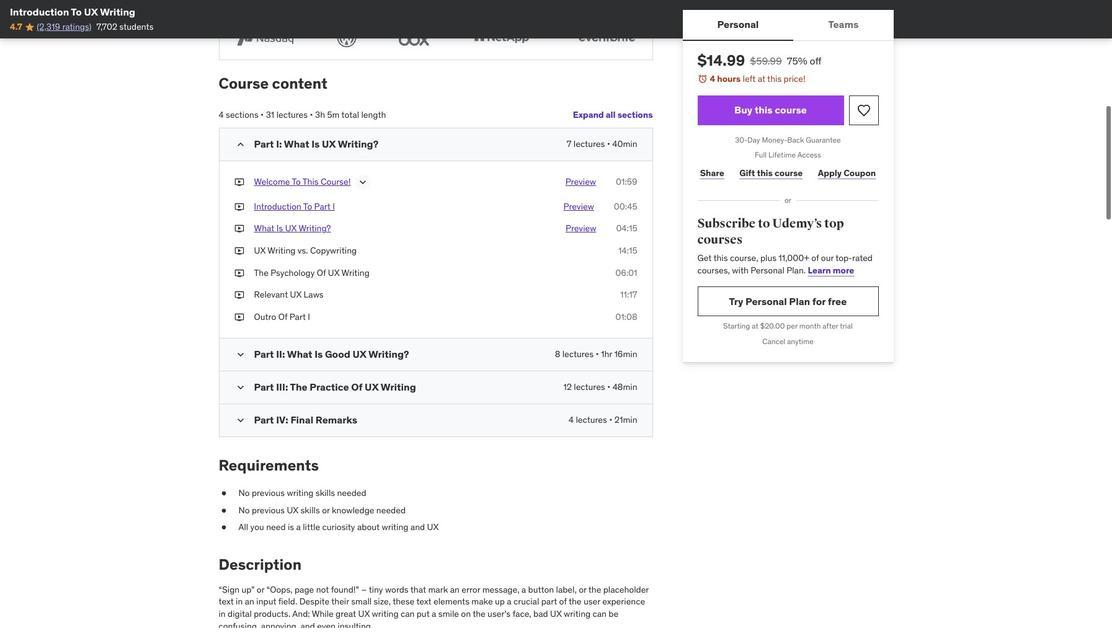Task type: describe. For each thing, give the bounding box(es) containing it.
preview for 00:45
[[564, 201, 594, 212]]

up"
[[242, 584, 255, 596]]

not
[[316, 584, 329, 596]]

page
[[295, 584, 314, 596]]

iv:
[[276, 414, 288, 427]]

curiosity
[[322, 522, 355, 533]]

knowledge
[[332, 505, 374, 516]]

introduction for introduction to ux writing
[[10, 6, 69, 18]]

found!"
[[331, 584, 359, 596]]

1 can from the left
[[401, 609, 415, 620]]

introduction for introduction to part i
[[254, 201, 301, 212]]

writing right about
[[382, 522, 409, 533]]

75%
[[787, 55, 808, 67]]

elements
[[434, 596, 470, 608]]

skills for ux
[[301, 505, 320, 516]]

this for buy
[[755, 104, 773, 116]]

1 horizontal spatial an
[[450, 584, 460, 596]]

part ii: what is good ux writing?
[[254, 348, 409, 361]]

1 sections from the left
[[226, 109, 259, 120]]

to for this
[[292, 176, 301, 187]]

7,702
[[96, 21, 117, 33]]

to for ux
[[71, 6, 82, 18]]

digital
[[228, 609, 252, 620]]

0 vertical spatial writing?
[[338, 138, 379, 150]]

after
[[823, 322, 839, 331]]

box image
[[393, 26, 435, 50]]

buy
[[735, 104, 753, 116]]

1 horizontal spatial needed
[[377, 505, 406, 516]]

21min
[[615, 415, 638, 426]]

the psychology of ux writing
[[254, 267, 370, 278]]

words
[[385, 584, 409, 596]]

lectures for of
[[574, 382, 605, 393]]

0 horizontal spatial needed
[[337, 488, 366, 499]]

or up user
[[579, 584, 587, 596]]

small image for part iii: the practice of ux writing
[[234, 382, 247, 394]]

bad
[[534, 609, 548, 620]]

4 for 4 lectures • 21min
[[569, 415, 574, 426]]

i for introduction to part i
[[333, 201, 335, 212]]

plus
[[761, 253, 777, 264]]

xsmall image for ux writing vs. copywriting
[[234, 245, 244, 257]]

laws
[[304, 289, 324, 300]]

of inside the '"sign up" or "oops, page not found!" – tiny words that mark an error message, a button label, or the placeholder text in an input field. despite their small size, these text elements make up a crucial part of the user experience in digital products. and: while great ux writing can put a smile on the user's face, bad ux writing can be confusing, annoying, and even insulting.'
[[559, 596, 567, 608]]

courses,
[[698, 265, 730, 276]]

try personal plan for free
[[729, 295, 847, 308]]

label,
[[556, 584, 577, 596]]

$59.99
[[750, 55, 782, 67]]

input
[[256, 596, 276, 608]]

writing down user
[[564, 609, 591, 620]]

4 lectures • 21min
[[569, 415, 638, 426]]

7,702 students
[[96, 21, 154, 33]]

apply coupon button
[[816, 161, 879, 186]]

relevant ux laws
[[254, 289, 324, 300]]

1 horizontal spatial the
[[290, 381, 308, 394]]

11:17
[[620, 289, 638, 300]]

on
[[461, 609, 471, 620]]

face,
[[513, 609, 532, 620]]

requirements
[[219, 456, 319, 476]]

course
[[219, 74, 269, 93]]

what is ux writing? button
[[254, 223, 331, 235]]

get
[[698, 253, 712, 264]]

eventbrite image
[[571, 26, 642, 50]]

little
[[303, 522, 320, 533]]

subscribe to udemy's top courses
[[698, 216, 844, 247]]

about
[[357, 522, 380, 533]]

need
[[266, 522, 286, 533]]

course,
[[730, 253, 759, 264]]

2 text from the left
[[417, 596, 432, 608]]

trial
[[840, 322, 853, 331]]

2 horizontal spatial the
[[589, 584, 601, 596]]

these
[[393, 596, 415, 608]]

what inside button
[[254, 223, 274, 234]]

part i: what is ux writing?
[[254, 138, 379, 150]]

buy this course
[[735, 104, 807, 116]]

11,000+
[[779, 253, 810, 264]]

(2,319 ratings)
[[37, 21, 92, 33]]

2 vertical spatial the
[[473, 609, 486, 620]]

12 lectures • 48min
[[564, 382, 638, 393]]

small image for part ii: what is good ux writing?
[[234, 349, 247, 361]]

learn more
[[808, 265, 855, 276]]

price!
[[784, 73, 806, 84]]

to
[[758, 216, 770, 231]]

• left the 3h 5m at the top of the page
[[310, 109, 313, 120]]

all
[[239, 522, 248, 533]]

this for gift
[[757, 167, 773, 179]]

at inside starting at $20.00 per month after trial cancel anytime
[[752, 322, 759, 331]]

lectures down 12 lectures • 48min
[[576, 415, 607, 426]]

writing up no previous ux skills or knowledge needed
[[287, 488, 314, 499]]

or up the udemy's
[[785, 196, 792, 205]]

despite
[[299, 596, 330, 608]]

and:
[[292, 609, 310, 620]]

a right the is
[[296, 522, 301, 533]]

lectures for good
[[563, 349, 594, 360]]

month
[[800, 322, 821, 331]]

crucial
[[514, 596, 539, 608]]

a right the up at left bottom
[[507, 596, 512, 608]]

lectures right 31
[[277, 109, 308, 120]]

course for buy this course
[[775, 104, 807, 116]]

"sign up" or "oops, page not found!" – tiny words that mark an error message, a button label, or the placeholder text in an input field. despite their small size, these text elements make up a crucial part of the user experience in digital products. and: while great ux writing can put a smile on the user's face, bad ux writing can be confusing, annoying, and even insulting.
[[219, 584, 649, 629]]

hours
[[717, 73, 741, 84]]

lectures for ux
[[574, 138, 605, 149]]

4 for 4 sections • 31 lectures • 3h 5m total length
[[219, 109, 224, 120]]

confusing,
[[219, 621, 259, 629]]

2 can from the left
[[593, 609, 607, 620]]

1 text from the left
[[219, 596, 234, 608]]

with
[[732, 265, 749, 276]]

field.
[[278, 596, 297, 608]]

part for ii:
[[254, 348, 274, 361]]

get this course, plus 11,000+ of our top-rated courses, with personal plan.
[[698, 253, 873, 276]]

3h 5m
[[315, 109, 340, 120]]

is for i:
[[312, 138, 320, 150]]

introduction to part i button
[[254, 201, 335, 213]]

personal button
[[683, 10, 794, 40]]

udemy's
[[773, 216, 822, 231]]

40min
[[613, 138, 638, 149]]

1 vertical spatial the
[[569, 596, 582, 608]]

introduction to part i
[[254, 201, 335, 212]]

learn more link
[[808, 265, 855, 276]]

is inside button
[[277, 223, 283, 234]]

no previous writing skills needed
[[239, 488, 366, 499]]

button
[[528, 584, 554, 596]]

part for iii:
[[254, 381, 274, 394]]

04:15
[[616, 223, 638, 234]]

12
[[564, 382, 572, 393]]

i for outro of part i
[[308, 311, 310, 323]]

what is ux writing?
[[254, 223, 331, 234]]

apply
[[818, 167, 842, 179]]

wishlist image
[[857, 103, 871, 118]]

part
[[541, 596, 557, 608]]

be
[[609, 609, 619, 620]]



Task type: vqa. For each thing, say whether or not it's contained in the screenshot.
#7: inside PROJECT #7: IMPORTING MULTIPLE TEXT FILES WITH THE GETOPENFILENAME METHOD
no



Task type: locate. For each thing, give the bounding box(es) containing it.
0 vertical spatial i
[[333, 201, 335, 212]]

can left be
[[593, 609, 607, 620]]

the up user
[[589, 584, 601, 596]]

this down $59.99
[[768, 73, 782, 84]]

i down laws
[[308, 311, 310, 323]]

2 small image from the top
[[234, 415, 247, 427]]

small image left ii:
[[234, 349, 247, 361]]

0 horizontal spatial and
[[301, 621, 315, 629]]

to up ratings)
[[71, 6, 82, 18]]

to down welcome to this course! button on the top of the page
[[303, 201, 312, 212]]

sections inside expand all sections dropdown button
[[618, 109, 653, 121]]

their
[[331, 596, 349, 608]]

1 vertical spatial an
[[245, 596, 254, 608]]

a up crucial
[[522, 584, 526, 596]]

this right 'buy'
[[755, 104, 773, 116]]

4 for 4 hours left at this price!
[[710, 73, 715, 84]]

writing? right the good
[[369, 348, 409, 361]]

0 horizontal spatial the
[[254, 267, 269, 278]]

is left the good
[[315, 348, 323, 361]]

the right iii:
[[290, 381, 308, 394]]

this inside button
[[755, 104, 773, 116]]

left
[[743, 73, 756, 84]]

show lecture description image
[[357, 176, 369, 189]]

2 vertical spatial preview
[[566, 223, 596, 234]]

1 vertical spatial 4
[[219, 109, 224, 120]]

31
[[266, 109, 274, 120]]

personal down the 'plus'
[[751, 265, 785, 276]]

expand all sections
[[573, 109, 653, 121]]

1 vertical spatial the
[[290, 381, 308, 394]]

• left 21min
[[609, 415, 613, 426]]

0 horizontal spatial text
[[219, 596, 234, 608]]

description
[[219, 555, 302, 575]]

what down "introduction to part i" button
[[254, 223, 274, 234]]

this
[[303, 176, 319, 187]]

4 down course
[[219, 109, 224, 120]]

2 vertical spatial is
[[315, 348, 323, 361]]

at
[[758, 73, 766, 84], [752, 322, 759, 331]]

1 vertical spatial to
[[292, 176, 301, 187]]

1 horizontal spatial text
[[417, 596, 432, 608]]

"sign
[[219, 584, 240, 596]]

0 vertical spatial at
[[758, 73, 766, 84]]

1 vertical spatial of
[[559, 596, 567, 608]]

anytime
[[787, 337, 814, 346]]

i:
[[276, 138, 282, 150]]

• left 31
[[261, 109, 264, 120]]

can down these
[[401, 609, 415, 620]]

0 vertical spatial the
[[254, 267, 269, 278]]

this up courses,
[[714, 253, 728, 264]]

to
[[71, 6, 82, 18], [292, 176, 301, 187], [303, 201, 312, 212]]

lectures right 7
[[574, 138, 605, 149]]

writing down the 'size,'
[[372, 609, 399, 620]]

this for get
[[714, 253, 728, 264]]

7
[[567, 138, 572, 149]]

2 vertical spatial personal
[[746, 295, 787, 308]]

all you need is a little curiosity about writing and ux
[[239, 522, 439, 533]]

0 horizontal spatial 4
[[219, 109, 224, 120]]

small image
[[234, 349, 247, 361], [234, 415, 247, 427]]

• for part iii: the practice of ux writing
[[607, 382, 611, 393]]

try personal plan for free link
[[698, 287, 879, 317]]

1 small image from the top
[[234, 138, 247, 151]]

lectures
[[277, 109, 308, 120], [574, 138, 605, 149], [563, 349, 594, 360], [574, 382, 605, 393], [576, 415, 607, 426]]

of
[[812, 253, 819, 264], [559, 596, 567, 608]]

access
[[798, 150, 821, 160]]

1 course from the top
[[775, 104, 807, 116]]

good
[[325, 348, 350, 361]]

introduction down welcome
[[254, 201, 301, 212]]

1 vertical spatial previous
[[252, 505, 285, 516]]

volkswagen image
[[333, 26, 360, 50]]

in up digital at the bottom
[[236, 596, 243, 608]]

personal inside try personal plan for free link
[[746, 295, 787, 308]]

part left iii:
[[254, 381, 274, 394]]

at right left
[[758, 73, 766, 84]]

small image
[[234, 138, 247, 151], [234, 382, 247, 394]]

part for i:
[[254, 138, 274, 150]]

gift this course link
[[737, 161, 806, 186]]

30-
[[735, 135, 748, 144]]

skills
[[316, 488, 335, 499], [301, 505, 320, 516]]

an
[[450, 584, 460, 596], [245, 596, 254, 608]]

what for ii:
[[287, 348, 312, 361]]

of right outro
[[278, 311, 288, 323]]

writing? up 'ux writing vs. copywriting'
[[299, 223, 331, 234]]

2 vertical spatial writing?
[[369, 348, 409, 361]]

to inside welcome to this course! button
[[292, 176, 301, 187]]

nasdaq image
[[229, 26, 301, 50]]

expand
[[573, 109, 604, 121]]

0 horizontal spatial sections
[[226, 109, 259, 120]]

2 vertical spatial of
[[351, 381, 363, 394]]

is down the 3h 5m at the top of the page
[[312, 138, 320, 150]]

personal inside personal button
[[718, 18, 759, 31]]

introduction inside button
[[254, 201, 301, 212]]

placeholder
[[604, 584, 649, 596]]

part left i:
[[254, 138, 274, 150]]

preview down 7
[[566, 176, 596, 187]]

coupon
[[844, 167, 876, 179]]

tab list
[[683, 10, 894, 41]]

text up put
[[417, 596, 432, 608]]

4 right the alarm icon
[[710, 73, 715, 84]]

1 horizontal spatial in
[[236, 596, 243, 608]]

small image for part iv: final remarks
[[234, 415, 247, 427]]

1 horizontal spatial sections
[[618, 109, 653, 121]]

needed up about
[[377, 505, 406, 516]]

xsmall image
[[234, 223, 244, 235], [234, 245, 244, 257], [234, 289, 244, 301], [234, 311, 244, 324], [219, 522, 229, 534]]

0 vertical spatial no
[[239, 488, 250, 499]]

relevant
[[254, 289, 288, 300]]

the up relevant
[[254, 267, 269, 278]]

welcome to this course! button
[[254, 176, 351, 191]]

lectures right '12'
[[574, 382, 605, 393]]

0 horizontal spatial to
[[71, 6, 82, 18]]

to inside "introduction to part i" button
[[303, 201, 312, 212]]

preview left '04:15'
[[566, 223, 596, 234]]

ratings)
[[62, 21, 92, 33]]

free
[[828, 295, 847, 308]]

1 vertical spatial of
[[278, 311, 288, 323]]

part iv: final remarks
[[254, 414, 357, 427]]

2 sections from the left
[[618, 109, 653, 121]]

more
[[833, 265, 855, 276]]

0 vertical spatial introduction
[[10, 6, 69, 18]]

of right practice
[[351, 381, 363, 394]]

writing? down total
[[338, 138, 379, 150]]

course up back
[[775, 104, 807, 116]]

no
[[239, 488, 250, 499], [239, 505, 250, 516]]

0 horizontal spatial of
[[278, 311, 288, 323]]

previous for ux
[[252, 505, 285, 516]]

• for part i: what is ux writing?
[[607, 138, 610, 149]]

1 vertical spatial what
[[254, 223, 274, 234]]

1 vertical spatial is
[[277, 223, 283, 234]]

products.
[[254, 609, 291, 620]]

no previous ux skills or knowledge needed
[[239, 505, 406, 516]]

0 vertical spatial previous
[[252, 488, 285, 499]]

what for i:
[[284, 138, 309, 150]]

what right ii:
[[287, 348, 312, 361]]

0 vertical spatial small image
[[234, 349, 247, 361]]

netapp image
[[467, 26, 539, 50]]

learn
[[808, 265, 831, 276]]

and inside the '"sign up" or "oops, page not found!" – tiny words that mark an error message, a button label, or the placeholder text in an input field. despite their small size, these text elements make up a crucial part of the user experience in digital products. and: while great ux writing can put a smile on the user's face, bad ux writing can be confusing, annoying, and even insulting.'
[[301, 621, 315, 629]]

1 vertical spatial introduction
[[254, 201, 301, 212]]

rated
[[853, 253, 873, 264]]

1 previous from the top
[[252, 488, 285, 499]]

2 no from the top
[[239, 505, 250, 516]]

students
[[119, 21, 154, 33]]

0 vertical spatial in
[[236, 596, 243, 608]]

0 horizontal spatial in
[[219, 609, 226, 620]]

1 vertical spatial course
[[775, 167, 803, 179]]

off
[[810, 55, 822, 67]]

of inside "get this course, plus 11,000+ of our top-rated courses, with personal plan."
[[812, 253, 819, 264]]

1 vertical spatial small image
[[234, 382, 247, 394]]

2 horizontal spatial to
[[303, 201, 312, 212]]

1 horizontal spatial introduction
[[254, 201, 301, 212]]

practice
[[310, 381, 349, 394]]

0 vertical spatial what
[[284, 138, 309, 150]]

or right the up"
[[257, 584, 265, 596]]

2 course from the top
[[775, 167, 803, 179]]

writing? inside button
[[299, 223, 331, 234]]

at left $20.00
[[752, 322, 759, 331]]

user
[[584, 596, 600, 608]]

all
[[606, 109, 616, 121]]

course inside button
[[775, 104, 807, 116]]

can
[[401, 609, 415, 620], [593, 609, 607, 620]]

2 vertical spatial to
[[303, 201, 312, 212]]

part down "this"
[[314, 201, 331, 212]]

xsmall image for outro of part i
[[234, 311, 244, 324]]

preview left 00:45
[[564, 201, 594, 212]]

final
[[291, 414, 313, 427]]

for
[[813, 295, 826, 308]]

0 vertical spatial an
[[450, 584, 460, 596]]

$14.99 $59.99 75% off
[[698, 51, 822, 70]]

14:15
[[619, 245, 638, 256]]

1 no from the top
[[239, 488, 250, 499]]

0 vertical spatial skills
[[316, 488, 335, 499]]

of up laws
[[317, 267, 326, 278]]

of down the "label,"
[[559, 596, 567, 608]]

xsmall image
[[234, 176, 244, 188], [234, 201, 244, 213], [234, 267, 244, 279], [219, 488, 229, 500], [219, 505, 229, 517]]

previous down requirements
[[252, 488, 285, 499]]

no for no previous ux skills or knowledge needed
[[239, 505, 250, 516]]

part left iv:
[[254, 414, 274, 427]]

this inside "get this course, plus 11,000+ of our top-rated courses, with personal plan."
[[714, 253, 728, 264]]

user's
[[488, 609, 511, 620]]

small image left iii:
[[234, 382, 247, 394]]

error
[[462, 584, 480, 596]]

• left the 40min
[[607, 138, 610, 149]]

1 horizontal spatial 4
[[569, 415, 574, 426]]

0 horizontal spatial an
[[245, 596, 254, 608]]

of left our
[[812, 253, 819, 264]]

teams
[[829, 18, 859, 31]]

0 vertical spatial the
[[589, 584, 601, 596]]

or up all you need is a little curiosity about writing and ux
[[322, 505, 330, 516]]

the down the "label,"
[[569, 596, 582, 608]]

skills up no previous ux skills or knowledge needed
[[316, 488, 335, 499]]

plan
[[789, 295, 810, 308]]

to for part
[[303, 201, 312, 212]]

you
[[250, 522, 264, 533]]

1 vertical spatial writing?
[[299, 223, 331, 234]]

1 horizontal spatial to
[[292, 176, 301, 187]]

the down make
[[473, 609, 486, 620]]

personal up $14.99
[[718, 18, 759, 31]]

part down relevant ux laws
[[290, 311, 306, 323]]

2 previous from the top
[[252, 505, 285, 516]]

8
[[555, 349, 560, 360]]

to left "this"
[[292, 176, 301, 187]]

the
[[589, 584, 601, 596], [569, 596, 582, 608], [473, 609, 486, 620]]

xsmall image for relevant ux laws
[[234, 289, 244, 301]]

2 horizontal spatial 4
[[710, 73, 715, 84]]

1 vertical spatial small image
[[234, 415, 247, 427]]

0 vertical spatial of
[[317, 267, 326, 278]]

and right about
[[411, 522, 425, 533]]

1 vertical spatial personal
[[751, 265, 785, 276]]

iii:
[[276, 381, 288, 394]]

0 vertical spatial personal
[[718, 18, 759, 31]]

starting at $20.00 per month after trial cancel anytime
[[723, 322, 853, 346]]

while
[[312, 609, 334, 620]]

expand all sections button
[[573, 103, 653, 128]]

course for gift this course
[[775, 167, 803, 179]]

introduction
[[10, 6, 69, 18], [254, 201, 301, 212]]

introduction up (2,319
[[10, 6, 69, 18]]

0 vertical spatial is
[[312, 138, 320, 150]]

skills up little at the left
[[301, 505, 320, 516]]

course down lifetime
[[775, 167, 803, 179]]

1 vertical spatial no
[[239, 505, 250, 516]]

0 horizontal spatial introduction
[[10, 6, 69, 18]]

personal inside "get this course, plus 11,000+ of our top-rated courses, with personal plan."
[[751, 265, 785, 276]]

• for part iv: final remarks
[[609, 415, 613, 426]]

part inside button
[[314, 201, 331, 212]]

2 vertical spatial what
[[287, 348, 312, 361]]

0 vertical spatial preview
[[566, 176, 596, 187]]

needed up knowledge
[[337, 488, 366, 499]]

skills for writing
[[316, 488, 335, 499]]

sections right all
[[618, 109, 653, 121]]

1 vertical spatial and
[[301, 621, 315, 629]]

1 horizontal spatial of
[[317, 267, 326, 278]]

0 vertical spatial needed
[[337, 488, 366, 499]]

small image for part i: what is ux writing?
[[234, 138, 247, 151]]

1 horizontal spatial and
[[411, 522, 425, 533]]

what
[[284, 138, 309, 150], [254, 223, 274, 234], [287, 348, 312, 361]]

is for ii:
[[315, 348, 323, 361]]

0 vertical spatial of
[[812, 253, 819, 264]]

ux writing vs. copywriting
[[254, 245, 357, 256]]

0 horizontal spatial can
[[401, 609, 415, 620]]

preview for 04:15
[[566, 223, 596, 234]]

1 vertical spatial skills
[[301, 505, 320, 516]]

this right gift
[[757, 167, 773, 179]]

ux inside button
[[285, 223, 297, 234]]

48min
[[613, 382, 638, 393]]

0 vertical spatial to
[[71, 6, 82, 18]]

4 down '12'
[[569, 415, 574, 426]]

1 vertical spatial preview
[[564, 201, 594, 212]]

an up 'elements'
[[450, 584, 460, 596]]

lectures right 8
[[563, 349, 594, 360]]

outro
[[254, 311, 276, 323]]

a right put
[[432, 609, 436, 620]]

1 small image from the top
[[234, 349, 247, 361]]

courses
[[698, 232, 743, 247]]

0 vertical spatial course
[[775, 104, 807, 116]]

0 horizontal spatial the
[[473, 609, 486, 620]]

no for no previous writing skills needed
[[239, 488, 250, 499]]

1 vertical spatial in
[[219, 609, 226, 620]]

course content
[[219, 74, 327, 93]]

4
[[710, 73, 715, 84], [219, 109, 224, 120], [569, 415, 574, 426]]

2 small image from the top
[[234, 382, 247, 394]]

teams button
[[794, 10, 894, 40]]

is
[[288, 522, 294, 533]]

0 vertical spatial 4
[[710, 73, 715, 84]]

top
[[825, 216, 844, 231]]

text down '"sign'
[[219, 596, 234, 608]]

text
[[219, 596, 234, 608], [417, 596, 432, 608]]

01:59
[[616, 176, 638, 187]]

preview for 01:59
[[566, 176, 596, 187]]

1 horizontal spatial the
[[569, 596, 582, 608]]

tab list containing personal
[[683, 10, 894, 41]]

and down and:
[[301, 621, 315, 629]]

alarm image
[[698, 74, 708, 84]]

previous up need
[[252, 505, 285, 516]]

1 horizontal spatial can
[[593, 609, 607, 620]]

1 vertical spatial i
[[308, 311, 310, 323]]

sections left 31
[[226, 109, 259, 120]]

is down "introduction to part i" button
[[277, 223, 283, 234]]

welcome to this course!
[[254, 176, 351, 187]]

1 vertical spatial at
[[752, 322, 759, 331]]

what right i:
[[284, 138, 309, 150]]

•
[[261, 109, 264, 120], [310, 109, 313, 120], [607, 138, 610, 149], [596, 349, 599, 360], [607, 382, 611, 393], [609, 415, 613, 426]]

• left 48min
[[607, 382, 611, 393]]

i inside button
[[333, 201, 335, 212]]

8 lectures • 1hr 16min
[[555, 349, 638, 360]]

in left digital at the bottom
[[219, 609, 226, 620]]

(2,319
[[37, 21, 60, 33]]

• left 1hr at right bottom
[[596, 349, 599, 360]]

0 vertical spatial small image
[[234, 138, 247, 151]]

4 sections • 31 lectures • 3h 5m total length
[[219, 109, 386, 120]]

part for iv:
[[254, 414, 274, 427]]

small image left i:
[[234, 138, 247, 151]]

1 vertical spatial needed
[[377, 505, 406, 516]]

1 horizontal spatial of
[[812, 253, 819, 264]]

2 horizontal spatial of
[[351, 381, 363, 394]]

part left ii:
[[254, 348, 274, 361]]

0 horizontal spatial i
[[308, 311, 310, 323]]

remarks
[[316, 414, 357, 427]]

i down course!
[[333, 201, 335, 212]]

• for part ii: what is good ux writing?
[[596, 349, 599, 360]]

an down the up"
[[245, 596, 254, 608]]

0 vertical spatial and
[[411, 522, 425, 533]]

1 horizontal spatial i
[[333, 201, 335, 212]]

previous for writing
[[252, 488, 285, 499]]

0 horizontal spatial of
[[559, 596, 567, 608]]

outro of part i
[[254, 311, 310, 323]]

small image left iv:
[[234, 415, 247, 427]]

2 vertical spatial 4
[[569, 415, 574, 426]]

personal up $20.00
[[746, 295, 787, 308]]



